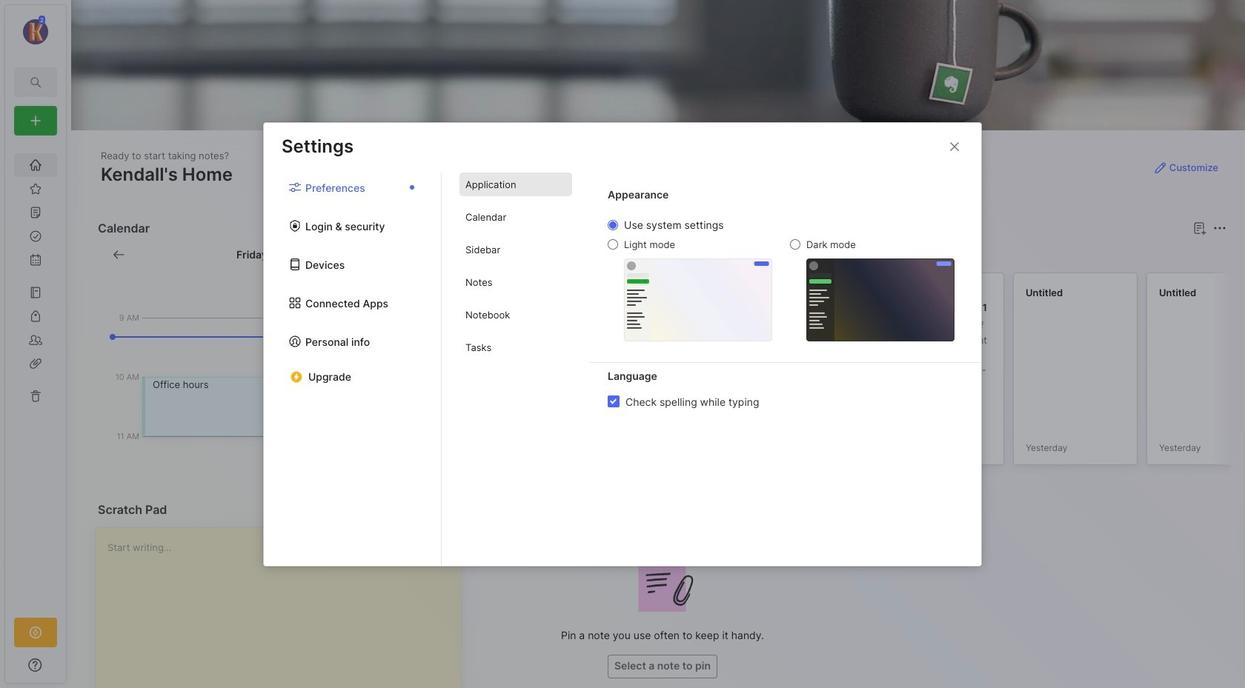 Task type: locate. For each thing, give the bounding box(es) containing it.
None checkbox
[[608, 396, 620, 408]]

row group
[[479, 273, 1245, 474]]

edit search image
[[27, 73, 44, 91]]

home image
[[28, 158, 43, 173]]

option group
[[608, 219, 955, 341]]

2 tab list from the left
[[442, 173, 590, 566]]

tab list
[[264, 173, 442, 566], [442, 173, 590, 566]]

tree
[[5, 145, 66, 605]]

tab
[[459, 173, 572, 196], [459, 205, 572, 229], [459, 238, 572, 262], [482, 246, 526, 264], [459, 270, 572, 294], [459, 303, 572, 327], [459, 336, 572, 359]]

None radio
[[608, 239, 618, 250]]

None radio
[[608, 220, 618, 230], [790, 239, 800, 250], [608, 220, 618, 230], [790, 239, 800, 250]]

upgrade image
[[27, 624, 44, 642]]



Task type: vqa. For each thing, say whether or not it's contained in the screenshot.
"tree"
yes



Task type: describe. For each thing, give the bounding box(es) containing it.
close image
[[946, 137, 963, 155]]

main element
[[0, 0, 71, 688]]

Start writing… text field
[[107, 528, 460, 688]]

1 tab list from the left
[[264, 173, 442, 566]]

tree inside main element
[[5, 145, 66, 605]]



